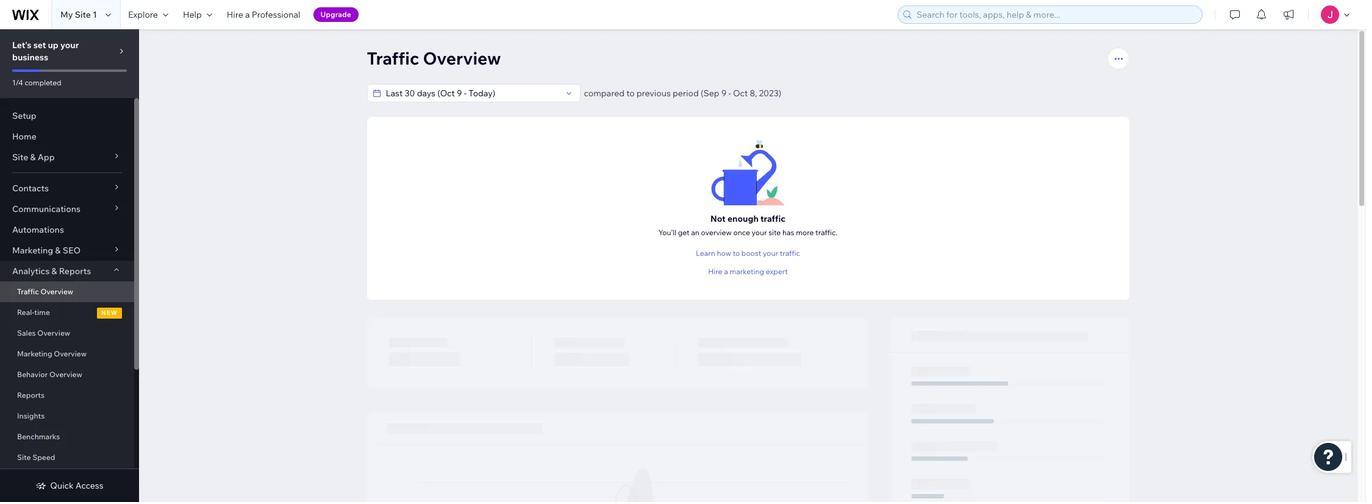 Task type: locate. For each thing, give the bounding box(es) containing it.
marketing
[[12, 245, 53, 256], [17, 350, 52, 359]]

reports up insights
[[17, 391, 45, 400]]

more
[[796, 228, 814, 237]]

to left previous
[[627, 88, 635, 99]]

& for analytics
[[51, 266, 57, 277]]

speed
[[32, 453, 55, 463]]

a inside the hire a marketing expert link
[[724, 267, 728, 276]]

hire right help button
[[227, 9, 243, 20]]

reports down seo
[[59, 266, 91, 277]]

upgrade
[[321, 10, 351, 19]]

hire
[[227, 9, 243, 20], [709, 267, 723, 276]]

marketing for marketing & seo
[[12, 245, 53, 256]]

traffic up site
[[761, 213, 786, 224]]

1 vertical spatial traffic
[[17, 287, 39, 297]]

site & app
[[12, 152, 55, 163]]

communications button
[[0, 199, 134, 220]]

an
[[692, 228, 700, 237]]

traffic inside 'not enough traffic you'll get an overview once your site has more traffic.'
[[761, 213, 786, 224]]

your right up at left top
[[60, 40, 79, 51]]

site left 1 on the left top of page
[[75, 9, 91, 20]]

1 vertical spatial hire
[[709, 267, 723, 276]]

quick access button
[[36, 481, 104, 492]]

0 horizontal spatial a
[[245, 9, 250, 20]]

2023)
[[759, 88, 782, 99]]

-
[[729, 88, 732, 99]]

hire down how on the right of page
[[709, 267, 723, 276]]

1 vertical spatial reports
[[17, 391, 45, 400]]

your inside let's set up your business
[[60, 40, 79, 51]]

real-
[[17, 308, 34, 317]]

site
[[75, 9, 91, 20], [12, 152, 28, 163], [17, 453, 31, 463]]

traffic down has on the top right of page
[[780, 249, 801, 258]]

0 vertical spatial marketing
[[12, 245, 53, 256]]

0 vertical spatial your
[[60, 40, 79, 51]]

a
[[245, 9, 250, 20], [724, 267, 728, 276]]

time
[[34, 308, 50, 317]]

overview
[[423, 48, 501, 69], [41, 287, 73, 297], [37, 329, 70, 338], [54, 350, 87, 359], [49, 370, 82, 380]]

site down home
[[12, 152, 28, 163]]

0 vertical spatial &
[[30, 152, 36, 163]]

a left professional
[[245, 9, 250, 20]]

1 horizontal spatial traffic
[[367, 48, 419, 69]]

traffic
[[367, 48, 419, 69], [17, 287, 39, 297]]

real-time
[[17, 308, 50, 317]]

a down how on the right of page
[[724, 267, 728, 276]]

overview inside 'link'
[[41, 287, 73, 297]]

0 vertical spatial traffic
[[761, 213, 786, 224]]

overview
[[701, 228, 732, 237]]

your
[[60, 40, 79, 51], [752, 228, 767, 237], [763, 249, 779, 258]]

& down 'marketing & seo'
[[51, 266, 57, 277]]

to
[[627, 88, 635, 99], [733, 249, 740, 258]]

reports
[[59, 266, 91, 277], [17, 391, 45, 400]]

2 vertical spatial site
[[17, 453, 31, 463]]

& inside popup button
[[51, 266, 57, 277]]

site speed link
[[0, 448, 134, 469]]

hire a marketing expert link
[[709, 266, 788, 277]]

1 vertical spatial your
[[752, 228, 767, 237]]

business
[[12, 52, 48, 63]]

help
[[183, 9, 202, 20]]

compared to previous period (sep 9 - oct 8, 2023)
[[584, 88, 782, 99]]

1 vertical spatial &
[[55, 245, 61, 256]]

marketing up behavior
[[17, 350, 52, 359]]

0 horizontal spatial traffic
[[17, 287, 39, 297]]

a for marketing
[[724, 267, 728, 276]]

1 vertical spatial site
[[12, 152, 28, 163]]

overview for sales overview link
[[37, 329, 70, 338]]

marketing up analytics
[[12, 245, 53, 256]]

& left app in the top left of the page
[[30, 152, 36, 163]]

page skeleton image
[[367, 319, 1130, 503]]

& left seo
[[55, 245, 61, 256]]

once
[[734, 228, 750, 237]]

analytics & reports
[[12, 266, 91, 277]]

& for site
[[30, 152, 36, 163]]

hire a professional
[[227, 9, 301, 20]]

traffic overview link
[[0, 282, 134, 303]]

my
[[60, 9, 73, 20]]

how
[[717, 249, 732, 258]]

1 horizontal spatial hire
[[709, 267, 723, 276]]

0 horizontal spatial reports
[[17, 391, 45, 400]]

home
[[12, 131, 36, 142]]

site inside popup button
[[12, 152, 28, 163]]

your right boost
[[763, 249, 779, 258]]

1 vertical spatial a
[[724, 267, 728, 276]]

completed
[[25, 78, 61, 87]]

1 vertical spatial traffic overview
[[17, 287, 73, 297]]

traffic overview
[[367, 48, 501, 69], [17, 287, 73, 297]]

&
[[30, 152, 36, 163], [55, 245, 61, 256], [51, 266, 57, 277]]

1 horizontal spatial a
[[724, 267, 728, 276]]

0 horizontal spatial traffic overview
[[17, 287, 73, 297]]

0 vertical spatial hire
[[227, 9, 243, 20]]

your left site
[[752, 228, 767, 237]]

reports link
[[0, 386, 134, 406]]

marketing for marketing overview
[[17, 350, 52, 359]]

behavior
[[17, 370, 48, 380]]

1 vertical spatial to
[[733, 249, 740, 258]]

0 vertical spatial reports
[[59, 266, 91, 277]]

site
[[769, 228, 781, 237]]

your inside 'not enough traffic you'll get an overview once your site has more traffic.'
[[752, 228, 767, 237]]

2 vertical spatial &
[[51, 266, 57, 277]]

marketing inside popup button
[[12, 245, 53, 256]]

1 horizontal spatial reports
[[59, 266, 91, 277]]

reports inside analytics & reports popup button
[[59, 266, 91, 277]]

quick access
[[50, 481, 104, 492]]

site left the speed
[[17, 453, 31, 463]]

1/4
[[12, 78, 23, 87]]

0 vertical spatial traffic overview
[[367, 48, 501, 69]]

None field
[[382, 85, 562, 102]]

sales
[[17, 329, 36, 338]]

setup link
[[0, 106, 134, 126]]

0 vertical spatial a
[[245, 9, 250, 20]]

0 vertical spatial to
[[627, 88, 635, 99]]

1 horizontal spatial to
[[733, 249, 740, 258]]

enough
[[728, 213, 759, 224]]

1 vertical spatial marketing
[[17, 350, 52, 359]]

behavior overview link
[[0, 365, 134, 386]]

period
[[673, 88, 699, 99]]

get
[[678, 228, 690, 237]]

a for professional
[[245, 9, 250, 20]]

a inside the hire a professional link
[[245, 9, 250, 20]]

my site 1
[[60, 9, 97, 20]]

(sep
[[701, 88, 720, 99]]

boost
[[742, 249, 762, 258]]

traffic
[[761, 213, 786, 224], [780, 249, 801, 258]]

up
[[48, 40, 58, 51]]

0 horizontal spatial hire
[[227, 9, 243, 20]]

analytics & reports button
[[0, 261, 134, 282]]

compared
[[584, 88, 625, 99]]

1 horizontal spatial traffic overview
[[367, 48, 501, 69]]

to right how on the right of page
[[733, 249, 740, 258]]



Task type: vqa. For each thing, say whether or not it's contained in the screenshot.
accept
no



Task type: describe. For each thing, give the bounding box(es) containing it.
traffic.
[[816, 228, 838, 237]]

1
[[93, 9, 97, 20]]

benchmarks
[[17, 433, 60, 442]]

9
[[722, 88, 727, 99]]

contacts
[[12, 183, 49, 194]]

traffic inside 'link'
[[17, 287, 39, 297]]

app
[[38, 152, 55, 163]]

sidebar element
[[0, 29, 139, 503]]

2 vertical spatial your
[[763, 249, 779, 258]]

0 vertical spatial site
[[75, 9, 91, 20]]

overview for behavior overview link
[[49, 370, 82, 380]]

setup
[[12, 110, 36, 121]]

Search for tools, apps, help & more... field
[[913, 6, 1199, 23]]

communications
[[12, 204, 81, 215]]

1 vertical spatial traffic
[[780, 249, 801, 258]]

expert
[[766, 267, 788, 276]]

professional
[[252, 9, 301, 20]]

set
[[33, 40, 46, 51]]

behavior overview
[[17, 370, 82, 380]]

help button
[[176, 0, 220, 29]]

marketing & seo button
[[0, 240, 134, 261]]

site speed
[[17, 453, 55, 463]]

analytics
[[12, 266, 50, 277]]

quick
[[50, 481, 74, 492]]

hire a marketing expert
[[709, 267, 788, 276]]

contacts button
[[0, 178, 134, 199]]

hire for hire a professional
[[227, 9, 243, 20]]

site for site & app
[[12, 152, 28, 163]]

oct
[[734, 88, 748, 99]]

explore
[[128, 9, 158, 20]]

learn how to boost your traffic
[[696, 249, 801, 258]]

site & app button
[[0, 147, 134, 168]]

learn
[[696, 249, 716, 258]]

1/4 completed
[[12, 78, 61, 87]]

benchmarks link
[[0, 427, 134, 448]]

insights
[[17, 412, 45, 421]]

& for marketing
[[55, 245, 61, 256]]

sales overview
[[17, 329, 70, 338]]

marketing overview
[[17, 350, 87, 359]]

traffic overview inside 'link'
[[17, 287, 73, 297]]

new
[[101, 309, 118, 317]]

automations
[[12, 225, 64, 236]]

site for site speed
[[17, 453, 31, 463]]

insights link
[[0, 406, 134, 427]]

let's set up your business
[[12, 40, 79, 63]]

you'll
[[659, 228, 677, 237]]

let's
[[12, 40, 31, 51]]

marketing overview link
[[0, 344, 134, 365]]

hire a professional link
[[220, 0, 308, 29]]

overview for marketing overview link at the bottom left of the page
[[54, 350, 87, 359]]

8,
[[750, 88, 757, 99]]

not enough traffic you'll get an overview once your site has more traffic.
[[659, 213, 838, 237]]

hire for hire a marketing expert
[[709, 267, 723, 276]]

sales overview link
[[0, 323, 134, 344]]

marketing
[[730, 267, 765, 276]]

has
[[783, 228, 795, 237]]

overview for traffic overview 'link'
[[41, 287, 73, 297]]

marketing & seo
[[12, 245, 81, 256]]

previous
[[637, 88, 671, 99]]

upgrade button
[[313, 7, 359, 22]]

seo
[[63, 245, 81, 256]]

0 horizontal spatial to
[[627, 88, 635, 99]]

0 vertical spatial traffic
[[367, 48, 419, 69]]

reports inside reports link
[[17, 391, 45, 400]]

not
[[711, 213, 726, 224]]

learn how to boost your traffic link
[[696, 248, 801, 259]]

automations link
[[0, 220, 134, 240]]

access
[[76, 481, 104, 492]]

home link
[[0, 126, 134, 147]]



